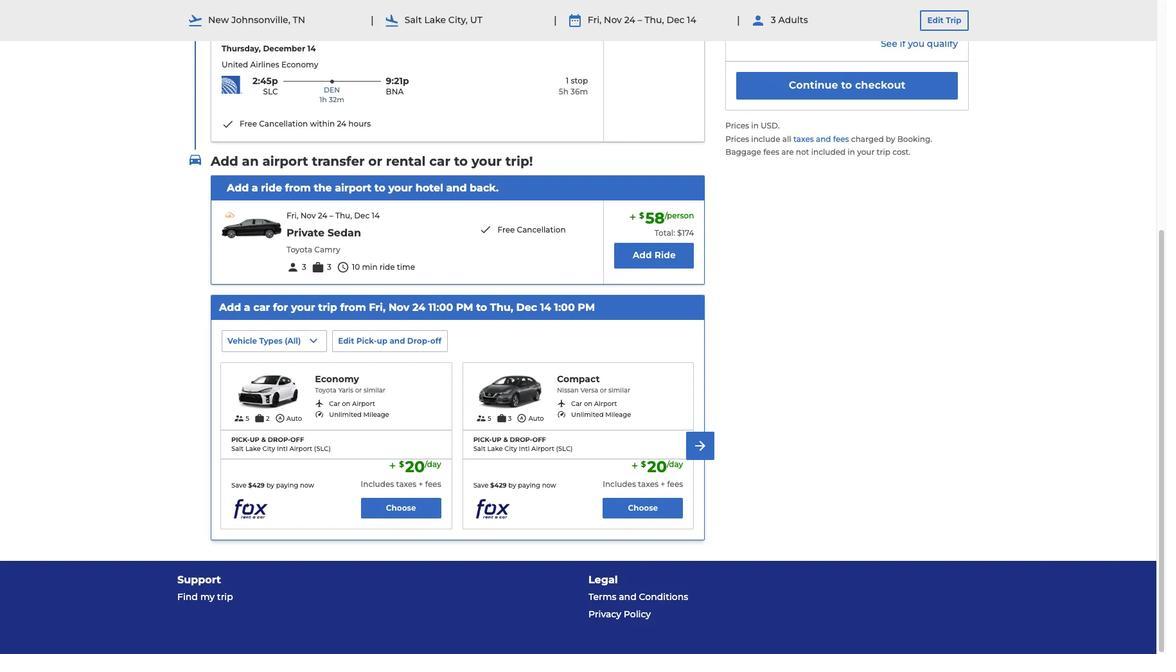 Task type: vqa. For each thing, say whether or not it's contained in the screenshot.
1st 5 from right
yes



Task type: locate. For each thing, give the bounding box(es) containing it.
1 horizontal spatial car
[[429, 153, 451, 169]]

car on airport for economy
[[329, 400, 375, 408]]

1 & from the left
[[261, 436, 266, 444]]

+ for economy
[[419, 480, 423, 489]]

on down yaris
[[342, 400, 351, 408]]

nov for fri, nov 24 – thu, dec 14
[[604, 14, 622, 26]]

1 save $ 429 by paying now from the left
[[231, 482, 314, 490]]

save $ 429 by paying now
[[231, 482, 314, 490], [473, 482, 556, 490]]

0 vertical spatial economy
[[281, 60, 318, 69]]

0 horizontal spatial city
[[263, 445, 275, 453]]

car left for
[[253, 301, 270, 314]]

1 | from the left
[[371, 14, 374, 26]]

2 save from the left
[[473, 482, 489, 490]]

1 choose button from the left
[[361, 498, 441, 519]]

qualify
[[927, 38, 958, 50]]

0 horizontal spatial (slc)
[[314, 445, 331, 453]]

1 automatic transmission. image from the left
[[275, 413, 285, 424]]

or up add a ride from the airport to your hotel and back.
[[368, 153, 382, 169]]

unlimited for compact
[[571, 411, 604, 419]]

off down economy image
[[291, 436, 304, 444]]

0 vertical spatial from
[[285, 182, 311, 194]]

dec inside the 'fri, nov 24 – thu, dec 14 private sedan toyota camry'
[[354, 211, 370, 220]]

1 horizontal spatial a
[[252, 182, 258, 194]]

0 horizontal spatial pick-up & drop-off salt lake city intl airport (slc)
[[231, 436, 331, 453]]

1 horizontal spatial /day
[[667, 460, 683, 469]]

1 horizontal spatial .
[[956, 25, 958, 37]]

2 horizontal spatial nov
[[604, 14, 622, 26]]

2 on from the left
[[584, 400, 593, 408]]

automatic transmission. image right 2
[[275, 413, 285, 424]]

2 automatic transmission. image from the left
[[517, 413, 527, 424]]

city down up to 3 pieces of luggage. 'icon'
[[505, 445, 517, 453]]

. inside /mo with affirm . see if you qualify
[[956, 25, 958, 37]]

add left an
[[211, 153, 238, 169]]

or
[[368, 153, 382, 169], [355, 386, 362, 395], [600, 386, 607, 395]]

the
[[314, 182, 332, 194]]

0 horizontal spatial intl
[[277, 445, 288, 453]]

and down add a car for your trip from fri, nov 24 11:00 pm to thu, dec 14 1:00 pm
[[390, 336, 405, 346]]

to down add an airport transfer or rental car to your trip!
[[375, 182, 386, 194]]

drop- down add a car for your trip from fri, nov 24 11:00 pm to thu, dec 14 1:00 pm
[[407, 336, 430, 346]]

2 unlimited mileage from the left
[[571, 411, 631, 419]]

1 vertical spatial thu,
[[335, 211, 352, 220]]

auto for economy
[[286, 415, 302, 423]]

1 choose from the left
[[386, 503, 416, 513]]

.
[[956, 25, 958, 37], [931, 134, 933, 144]]

/day
[[425, 460, 441, 469], [667, 460, 683, 469]]

choose for economy
[[386, 503, 416, 513]]

privacy
[[589, 609, 622, 620]]

1 vertical spatial .
[[931, 134, 933, 144]]

free down back.
[[498, 225, 515, 234]]

1 horizontal spatial unlimited mileage
[[571, 411, 631, 419]]

1 includes from the left
[[361, 480, 394, 489]]

off down compact image
[[533, 436, 546, 444]]

5 left up to 2 pieces of luggage. image
[[246, 415, 249, 423]]

economy up yaris
[[315, 374, 359, 385]]

taxes and fees link
[[794, 134, 851, 144]]

thu, for fri, nov 24 – thu, dec 14 private sedan toyota camry
[[335, 211, 352, 220]]

now for compact
[[542, 482, 556, 490]]

a left for
[[244, 301, 250, 314]]

and right hotel
[[446, 182, 467, 194]]

1 horizontal spatial edit
[[928, 15, 944, 25]]

off for economy
[[291, 436, 304, 444]]

airport right the
[[335, 182, 372, 194]]

0 horizontal spatial taxes
[[396, 480, 417, 489]]

intl for compact
[[519, 445, 530, 453]]

by
[[886, 134, 896, 144], [267, 482, 274, 490], [509, 482, 516, 490]]

+ for compact
[[661, 480, 665, 489]]

1 vertical spatial edit
[[338, 336, 354, 346]]

1 now from the left
[[300, 482, 314, 490]]

1 horizontal spatial |
[[554, 14, 557, 26]]

unlimited down versa
[[571, 411, 604, 419]]

city,
[[448, 14, 468, 26], [274, 28, 298, 40]]

similar right versa
[[609, 386, 630, 395]]

1 horizontal spatial mileage
[[606, 411, 631, 419]]

1 429 from the left
[[252, 482, 265, 490]]

up to 5 people. image left up to 2 pieces of luggage. image
[[234, 413, 244, 424]]

by for economy
[[267, 482, 274, 490]]

1 horizontal spatial save $ 429 by paying now
[[473, 482, 556, 490]]

2 horizontal spatial or
[[600, 386, 607, 395]]

similar right yaris
[[364, 386, 386, 395]]

automatic transmission. image
[[275, 413, 285, 424], [517, 413, 527, 424]]

1 horizontal spatial (slc)
[[556, 445, 573, 453]]

ride left the
[[261, 182, 282, 194]]

affirm
[[930, 24, 956, 35]]

1 vertical spatial fri,
[[287, 211, 298, 220]]

0 vertical spatial a
[[252, 182, 258, 194]]

1 unlimited mileage from the left
[[329, 411, 389, 419]]

0 vertical spatial airport
[[262, 153, 308, 169]]

/day for economy
[[425, 460, 441, 469]]

pm right 11:00
[[456, 301, 473, 314]]

2 now from the left
[[542, 482, 556, 490]]

transfer
[[312, 153, 365, 169]]

1 (slc) from the left
[[314, 445, 331, 453]]

2 429 from the left
[[495, 482, 507, 490]]

1 horizontal spatial drop-
[[407, 336, 430, 346]]

your down charged
[[857, 147, 875, 157]]

0 horizontal spatial on
[[342, 400, 351, 408]]

2 car on airport from the left
[[571, 400, 617, 408]]

2 choose from the left
[[628, 503, 658, 513]]

drop- down 2
[[268, 436, 291, 444]]

0 horizontal spatial .
[[931, 134, 933, 144]]

5 for economy
[[246, 415, 249, 423]]

0 horizontal spatial mileage
[[363, 411, 389, 419]]

1 horizontal spatial cancellation
[[517, 225, 566, 234]]

fri, up private
[[287, 211, 298, 220]]

off for compact
[[533, 436, 546, 444]]

car for compact
[[571, 400, 582, 408]]

trip
[[877, 147, 891, 157], [318, 301, 337, 314], [217, 591, 233, 603]]

on for compact
[[584, 400, 593, 408]]

car on airport down yaris
[[329, 400, 375, 408]]

2 intl from the left
[[519, 445, 530, 453]]

in left usd.
[[751, 121, 759, 130]]

2 prices from the top
[[726, 134, 749, 144]]

. right charged
[[931, 134, 933, 144]]

0 vertical spatial ride
[[261, 182, 282, 194]]

new johnsonville, tn
[[208, 14, 305, 26]]

includes for compact
[[603, 480, 636, 489]]

free for free cancellation
[[498, 225, 515, 234]]

and
[[816, 134, 831, 144], [446, 182, 467, 194], [390, 336, 405, 346], [619, 591, 637, 603]]

tn
[[293, 14, 305, 26], [389, 28, 403, 40]]

0 horizontal spatial car on airport
[[329, 400, 375, 408]]

trip
[[946, 15, 962, 25]]

all
[[288, 336, 298, 346]]

$ 20 /day for economy
[[399, 458, 441, 476]]

fri, for fri, nov 24 – thu, dec 14 private sedan toyota camry
[[287, 211, 298, 220]]

36m
[[571, 86, 588, 96]]

ride for min
[[380, 262, 395, 272]]

pick-up & drop-off salt lake city intl airport (slc) for compact
[[473, 436, 573, 453]]

up for economy
[[250, 436, 260, 444]]

tn right nashville,
[[389, 28, 403, 40]]

0 horizontal spatial ride
[[261, 182, 282, 194]]

2 $ 20 /day from the left
[[641, 458, 683, 476]]

1 vertical spatial dec
[[354, 211, 370, 220]]

intl down economy image
[[277, 445, 288, 453]]

auto right up to 3 pieces of luggage. 'icon'
[[529, 415, 544, 423]]

0 vertical spatial thu,
[[645, 14, 664, 26]]

nissan
[[557, 386, 579, 395]]

14 inside thursday, december 14 united airlines economy
[[308, 44, 316, 53]]

1 pick-up & drop-off salt lake city intl airport (slc) from the left
[[231, 436, 331, 453]]

taxes inside prices in usd. prices include all taxes and fees charged by booking . baggage fees are not included in your trip cost.
[[794, 134, 814, 144]]

1 horizontal spatial pick-up & drop-off salt lake city intl airport (slc)
[[473, 436, 573, 453]]

or right versa
[[600, 386, 607, 395]]

car down nissan
[[571, 400, 582, 408]]

pm
[[456, 301, 473, 314], [578, 301, 595, 314]]

free up an
[[240, 119, 257, 129]]

2 auto from the left
[[529, 415, 544, 423]]

2 city from the left
[[505, 445, 517, 453]]

2 + from the left
[[661, 480, 665, 489]]

from
[[285, 182, 311, 194], [340, 301, 366, 314]]

9:21p bna
[[386, 75, 409, 97]]

&
[[261, 436, 266, 444], [503, 436, 508, 444]]

within
[[310, 119, 335, 129]]

1 + from the left
[[419, 480, 423, 489]]

1 horizontal spatial pick-
[[357, 336, 377, 346]]

1 horizontal spatial off
[[430, 336, 442, 346]]

from left the
[[285, 182, 311, 194]]

– for fri, nov 24 – thu, dec 14 private sedan toyota camry
[[329, 211, 333, 220]]

20 for compact
[[648, 458, 667, 476]]

airport right an
[[262, 153, 308, 169]]

0 horizontal spatial a
[[244, 301, 250, 314]]

legal
[[589, 574, 618, 586]]

auto right 2
[[286, 415, 302, 423]]

2 /day from the left
[[667, 460, 683, 469]]

salt lake city, ut
[[405, 14, 483, 26], [222, 28, 315, 40]]

0 horizontal spatial nov
[[301, 211, 316, 220]]

0 vertical spatial trip
[[877, 147, 891, 157]]

1 20 from the left
[[405, 458, 425, 476]]

1 horizontal spatial from
[[340, 301, 366, 314]]

automatic transmission. image right up to 3 pieces of luggage. 'icon'
[[517, 413, 527, 424]]

toyota left yaris
[[315, 386, 337, 395]]

on
[[342, 400, 351, 408], [584, 400, 593, 408]]

2 up to 5 people. image from the left
[[476, 413, 486, 424]]

automatic transmission. image for compact
[[517, 413, 527, 424]]

1 horizontal spatial in
[[848, 147, 855, 157]]

5
[[246, 415, 249, 423], [488, 415, 491, 423]]

auto for compact
[[529, 415, 544, 423]]

pick-up & drop-off salt lake city intl airport (slc) down 2
[[231, 436, 331, 453]]

car down yaris
[[329, 400, 340, 408]]

add down an
[[227, 182, 249, 194]]

ride
[[261, 182, 282, 194], [380, 262, 395, 272]]

thu, inside the 'fri, nov 24 – thu, dec 14 private sedan toyota camry'
[[335, 211, 352, 220]]

0 horizontal spatial city,
[[274, 28, 298, 40]]

2 horizontal spatial pick-
[[473, 436, 492, 444]]

0 horizontal spatial paying
[[276, 482, 298, 490]]

airport
[[262, 153, 308, 169], [335, 182, 372, 194]]

off
[[430, 336, 442, 346], [291, 436, 304, 444], [533, 436, 546, 444]]

2 horizontal spatial dec
[[667, 14, 685, 26]]

includes taxes + fees for compact
[[603, 480, 683, 489]]

pick-up & drop-off salt lake city intl airport (slc)
[[231, 436, 331, 453], [473, 436, 573, 453]]

pick- down economy image
[[231, 436, 250, 444]]

compact nissan versa or similar
[[557, 374, 630, 395]]

$
[[639, 210, 644, 220], [399, 459, 404, 469], [641, 459, 646, 469], [248, 482, 252, 490], [490, 482, 495, 490]]

included
[[812, 147, 846, 157]]

united airlines-image image
[[222, 76, 242, 94]]

0 horizontal spatial /day
[[425, 460, 441, 469]]

mileage down economy toyota yaris or similar
[[363, 411, 389, 419]]

2 horizontal spatial thu,
[[645, 14, 664, 26]]

0 horizontal spatial toyota
[[287, 245, 312, 254]]

2 paying from the left
[[518, 482, 541, 490]]

1 horizontal spatial &
[[503, 436, 508, 444]]

add inside button
[[633, 250, 652, 261]]

& down up to 3 pieces of luggage. 'icon'
[[503, 436, 508, 444]]

to right continue
[[841, 79, 852, 91]]

your up back.
[[472, 153, 502, 169]]

unlimited mileage for compact
[[571, 411, 631, 419]]

off down 11:00
[[430, 336, 442, 346]]

1 /day from the left
[[425, 460, 441, 469]]

december
[[263, 44, 305, 53]]

3
[[771, 14, 776, 26], [302, 262, 306, 272], [327, 262, 331, 272], [508, 415, 512, 423]]

3 | from the left
[[737, 14, 740, 26]]

1 auto from the left
[[286, 415, 302, 423]]

similar inside compact nissan versa or similar
[[609, 386, 630, 395]]

2 & from the left
[[503, 436, 508, 444]]

unlimited mileage down yaris
[[329, 411, 389, 419]]

city for economy
[[263, 445, 275, 453]]

private
[[287, 227, 325, 239]]

up to 5 people. image
[[234, 413, 244, 424], [476, 413, 486, 424]]

|
[[371, 14, 374, 26], [554, 14, 557, 26], [737, 14, 740, 26]]

2 unlimited from the left
[[571, 411, 604, 419]]

0 horizontal spatial save $ 429 by paying now
[[231, 482, 314, 490]]

1 horizontal spatial or
[[368, 153, 382, 169]]

2:45p slc
[[253, 75, 278, 97]]

& down 2
[[261, 436, 266, 444]]

free
[[240, 119, 257, 129], [498, 225, 515, 234]]

car on airport down versa
[[571, 400, 617, 408]]

edit for edit pick-up and drop-off
[[338, 336, 354, 346]]

fri, up stop
[[588, 14, 602, 26]]

1 horizontal spatial up to 5 people. image
[[476, 413, 486, 424]]

mileage for compact
[[606, 411, 631, 419]]

pick-up & drop-off salt lake city intl airport (slc) down up to 3 pieces of luggage. 'icon'
[[473, 436, 573, 453]]

0 horizontal spatial choose
[[386, 503, 416, 513]]

includes taxes + fees
[[361, 480, 441, 489], [603, 480, 683, 489]]

nov
[[604, 14, 622, 26], [301, 211, 316, 220], [389, 301, 410, 314]]

0 horizontal spatial unlimited mileage
[[329, 411, 389, 419]]

or inside economy toyota yaris or similar
[[355, 386, 362, 395]]

taxes
[[794, 134, 814, 144], [396, 480, 417, 489], [638, 480, 659, 489]]

1 horizontal spatial by
[[509, 482, 516, 490]]

if
[[900, 38, 906, 50]]

5 left up to 3 pieces of luggage. 'icon'
[[488, 415, 491, 423]]

an
[[242, 153, 259, 169]]

hotel
[[416, 182, 443, 194]]

0 horizontal spatial cancellation
[[259, 119, 308, 129]]

2 vertical spatial dec
[[516, 301, 537, 314]]

2 save $ 429 by paying now from the left
[[473, 482, 556, 490]]

0 horizontal spatial free
[[240, 119, 257, 129]]

–
[[638, 14, 642, 26], [329, 211, 333, 220]]

unlimited down yaris
[[329, 411, 362, 419]]

up to 2 pieces of luggage. image
[[255, 413, 265, 424]]

1 horizontal spatial ride
[[380, 262, 395, 272]]

by for compact
[[509, 482, 516, 490]]

includes taxes + fees for economy
[[361, 480, 441, 489]]

economy
[[281, 60, 318, 69], [315, 374, 359, 385]]

tn up december
[[293, 14, 305, 26]]

1 5 from the left
[[246, 415, 249, 423]]

ride right min
[[380, 262, 395, 272]]

1 horizontal spatial salt lake city, ut
[[405, 14, 483, 26]]

2 vertical spatial trip
[[217, 591, 233, 603]]

choose button for economy
[[361, 498, 441, 519]]

2 mileage from the left
[[606, 411, 631, 419]]

2 includes taxes + fees from the left
[[603, 480, 683, 489]]

1 horizontal spatial car
[[571, 400, 582, 408]]

choose button
[[361, 498, 441, 519], [603, 498, 683, 519]]

a down an
[[252, 182, 258, 194]]

1 vertical spatial nov
[[301, 211, 316, 220]]

terms
[[589, 591, 617, 603]]

and up included
[[816, 134, 831, 144]]

toyota down private
[[287, 245, 312, 254]]

mileage
[[363, 411, 389, 419], [606, 411, 631, 419]]

or inside compact nissan versa or similar
[[600, 386, 607, 395]]

pick- up economy toyota yaris or similar
[[357, 336, 377, 346]]

1 save from the left
[[231, 482, 247, 490]]

pm right 1:00
[[578, 301, 595, 314]]

unlimited mileage for economy
[[329, 411, 389, 419]]

fri,
[[588, 14, 602, 26], [287, 211, 298, 220], [369, 301, 386, 314]]

car on airport for compact
[[571, 400, 617, 408]]

up to 5 people. image left up to 3 pieces of luggage. 'icon'
[[476, 413, 486, 424]]

fri, nov 24 – thu, dec 14
[[588, 14, 697, 26]]

2 horizontal spatial by
[[886, 134, 896, 144]]

trip inside prices in usd. prices include all taxes and fees charged by booking . baggage fees are not included in your trip cost.
[[877, 147, 891, 157]]

off inside button
[[430, 336, 442, 346]]

economy down december
[[281, 60, 318, 69]]

2 | from the left
[[554, 14, 557, 26]]

fri, up edit pick-up and drop-off
[[369, 301, 386, 314]]

cost.
[[893, 147, 911, 157]]

johnsonville,
[[231, 14, 290, 26]]

3 down camry
[[327, 262, 331, 272]]

up to 5 people. image for compact
[[476, 413, 486, 424]]

0 horizontal spatial by
[[267, 482, 274, 490]]

in
[[751, 121, 759, 130], [848, 147, 855, 157]]

1 horizontal spatial airport
[[335, 182, 372, 194]]

429 for economy
[[252, 482, 265, 490]]

1 vertical spatial salt lake city, ut
[[222, 28, 315, 40]]

toyota inside economy toyota yaris or similar
[[315, 386, 337, 395]]

similar for economy
[[364, 386, 386, 395]]

trip left cost.
[[877, 147, 891, 157]]

1 up to 5 people. image from the left
[[234, 413, 244, 424]]

(
[[285, 336, 288, 346]]

1 horizontal spatial toyota
[[315, 386, 337, 395]]

den 1h 32m
[[320, 85, 344, 104]]

2 5 from the left
[[488, 415, 491, 423]]

charged
[[851, 134, 884, 144]]

edit down $3339.80
[[928, 15, 944, 25]]

drop-
[[407, 336, 430, 346], [268, 436, 291, 444], [510, 436, 533, 444]]

1 horizontal spatial 429
[[495, 482, 507, 490]]

my
[[200, 591, 215, 603]]

unlimited mileage down versa
[[571, 411, 631, 419]]

1 car from the left
[[329, 400, 340, 408]]

0 vertical spatial fri,
[[588, 14, 602, 26]]

trip inside support find my trip
[[217, 591, 233, 603]]

from down 10
[[340, 301, 366, 314]]

drop- down compact image
[[510, 436, 533, 444]]

0 vertical spatial free
[[240, 119, 257, 129]]

0 horizontal spatial 429
[[252, 482, 265, 490]]

1 horizontal spatial car on airport
[[571, 400, 617, 408]]

or right yaris
[[355, 386, 362, 395]]

see if you qualify link
[[726, 38, 958, 51]]

1 vertical spatial in
[[848, 147, 855, 157]]

0 horizontal spatial 5
[[246, 415, 249, 423]]

time
[[397, 262, 415, 272]]

save for compact
[[473, 482, 489, 490]]

nov inside the 'fri, nov 24 – thu, dec 14 private sedan toyota camry'
[[301, 211, 316, 220]]

1 vertical spatial tn
[[389, 28, 403, 40]]

2 horizontal spatial drop-
[[510, 436, 533, 444]]

0 horizontal spatial up to 5 people. image
[[234, 413, 244, 424]]

2 car from the left
[[571, 400, 582, 408]]

edit for edit trip
[[928, 15, 944, 25]]

2 similar from the left
[[609, 386, 630, 395]]

similar for compact
[[609, 386, 630, 395]]

0 vertical spatial toyota
[[287, 245, 312, 254]]

drop- for compact
[[510, 436, 533, 444]]

1 horizontal spatial includes taxes + fees
[[603, 480, 683, 489]]

20
[[405, 458, 425, 476], [648, 458, 667, 476]]

0 horizontal spatial automatic transmission. image
[[275, 413, 285, 424]]

2 (slc) from the left
[[556, 445, 573, 453]]

1 mileage from the left
[[363, 411, 389, 419]]

2 20 from the left
[[648, 458, 667, 476]]

1 vertical spatial from
[[340, 301, 366, 314]]

1 unlimited from the left
[[329, 411, 362, 419]]

and up policy
[[619, 591, 637, 603]]

pick- down compact image
[[473, 436, 492, 444]]

0 vertical spatial dec
[[667, 14, 685, 26]]

1 horizontal spatial includes
[[603, 480, 636, 489]]

legal terms and conditions privacy policy
[[589, 574, 688, 620]]

up to 5 people. image for economy
[[234, 413, 244, 424]]

1 horizontal spatial free
[[498, 225, 515, 234]]

1 on from the left
[[342, 400, 351, 408]]

2 includes from the left
[[603, 480, 636, 489]]

/day for compact
[[667, 460, 683, 469]]

add up vehicle
[[219, 301, 241, 314]]

10 min ride time
[[352, 262, 415, 272]]

car up hotel
[[429, 153, 451, 169]]

up down up to 3 pieces of luggage. 'icon'
[[492, 436, 502, 444]]

0 horizontal spatial &
[[261, 436, 266, 444]]

2 choose button from the left
[[603, 498, 683, 519]]

1 paying from the left
[[276, 482, 298, 490]]

0 horizontal spatial pm
[[456, 301, 473, 314]]

trip right "my"
[[217, 591, 233, 603]]

0 vertical spatial salt lake city, ut
[[405, 14, 483, 26]]

new
[[208, 14, 229, 26]]

1 intl from the left
[[277, 445, 288, 453]]

up inside button
[[377, 336, 388, 346]]

thu,
[[645, 14, 664, 26], [335, 211, 352, 220], [490, 301, 513, 314]]

0 horizontal spatial airport
[[262, 153, 308, 169]]

(slc) for economy
[[314, 445, 331, 453]]

1 vertical spatial economy
[[315, 374, 359, 385]]

city down 2
[[263, 445, 275, 453]]

| for 3 adults
[[737, 14, 740, 26]]

1 city from the left
[[263, 445, 275, 453]]

similar inside economy toyota yaris or similar
[[364, 386, 386, 395]]

in down charged
[[848, 147, 855, 157]]

save $ 429 by paying now for economy
[[231, 482, 314, 490]]

0 vertical spatial cancellation
[[259, 119, 308, 129]]

on down versa
[[584, 400, 593, 408]]

up down up to 2 pieces of luggage. image
[[250, 436, 260, 444]]

1 horizontal spatial thu,
[[490, 301, 513, 314]]

1 car on airport from the left
[[329, 400, 375, 408]]

add left ride
[[633, 250, 652, 261]]

camry
[[314, 245, 340, 254]]

mileage down compact nissan versa or similar
[[606, 411, 631, 419]]

min
[[362, 262, 378, 272]]

trip right for
[[318, 301, 337, 314]]

paying for economy
[[276, 482, 298, 490]]

1 $ 20 /day from the left
[[399, 458, 441, 476]]

dec for fri, nov 24 – thu, dec 14
[[667, 14, 685, 26]]

1 horizontal spatial taxes
[[638, 480, 659, 489]]

versa
[[581, 386, 598, 395]]

edit
[[928, 15, 944, 25], [338, 336, 354, 346]]

0 vertical spatial city,
[[448, 14, 468, 26]]

fri, inside the 'fri, nov 24 – thu, dec 14 private sedan toyota camry'
[[287, 211, 298, 220]]

find my trip link
[[177, 589, 568, 606]]

1 horizontal spatial paying
[[518, 482, 541, 490]]

intl down compact image
[[519, 445, 530, 453]]

up down add a car for your trip from fri, nov 24 11:00 pm to thu, dec 14 1:00 pm
[[377, 336, 388, 346]]

1 similar from the left
[[364, 386, 386, 395]]

1 includes taxes + fees from the left
[[361, 480, 441, 489]]

edit up economy toyota yaris or similar
[[338, 336, 354, 346]]

1 horizontal spatial $ 20 /day
[[641, 458, 683, 476]]

save $ 429 by paying now for compact
[[473, 482, 556, 490]]

cancellation for free cancellation
[[517, 225, 566, 234]]

or for compact
[[600, 386, 607, 395]]

– inside the 'fri, nov 24 – thu, dec 14 private sedan toyota camry'
[[329, 211, 333, 220]]

you
[[908, 38, 925, 50]]

baggage
[[726, 147, 762, 157]]

2 pick-up & drop-off salt lake city intl airport (slc) from the left
[[473, 436, 573, 453]]

. down trip
[[956, 25, 958, 37]]

1 vertical spatial free
[[498, 225, 515, 234]]



Task type: describe. For each thing, give the bounding box(es) containing it.
add an airport transfer or rental car to your trip!
[[211, 153, 533, 169]]

& for economy
[[261, 436, 266, 444]]

conditions
[[639, 591, 688, 603]]

toyota inside the 'fri, nov 24 – thu, dec 14 private sedan toyota camry'
[[287, 245, 312, 254]]

1h
[[320, 95, 327, 104]]

vehicle
[[228, 336, 257, 346]]

– for fri, nov 24 – thu, dec 14
[[638, 14, 642, 26]]

sedan
[[328, 227, 361, 239]]

nashville,
[[334, 28, 386, 40]]

car for economy
[[329, 400, 340, 408]]

mileage for economy
[[363, 411, 389, 419]]

economy inside economy toyota yaris or similar
[[315, 374, 359, 385]]

0 horizontal spatial in
[[751, 121, 759, 130]]

up to 3 pieces of luggage. image
[[497, 413, 507, 424]]

1 pm from the left
[[456, 301, 473, 314]]

rental
[[386, 153, 426, 169]]

drop- for economy
[[268, 436, 291, 444]]

policy
[[624, 609, 651, 620]]

add for add a car for your trip from fri, nov 24 11:00 pm to thu, dec 14 1:00 pm
[[219, 301, 241, 314]]

see
[[881, 38, 898, 50]]

add a car for your trip from fri, nov 24 11:00 pm to thu, dec 14 1:00 pm
[[219, 301, 595, 314]]

prices in usd. prices include all taxes and fees charged by booking . baggage fees are not included in your trip cost.
[[726, 121, 933, 157]]

taxes for compact
[[638, 480, 659, 489]]

compact image
[[473, 374, 547, 411]]

to right rental on the left of the page
[[454, 153, 468, 169]]

2 vertical spatial nov
[[389, 301, 410, 314]]

save for economy
[[231, 482, 247, 490]]

2 vertical spatial fri,
[[369, 301, 386, 314]]

1 horizontal spatial dec
[[516, 301, 537, 314]]

vehicle types ( all )
[[228, 336, 301, 346]]

include
[[751, 134, 781, 144]]

bna
[[386, 87, 404, 97]]

includes for economy
[[361, 480, 394, 489]]

pick- inside button
[[357, 336, 377, 346]]

by inside prices in usd. prices include all taxes and fees charged by booking . baggage fees are not included in your trip cost.
[[886, 134, 896, 144]]

taxes for economy
[[396, 480, 417, 489]]

find
[[177, 591, 198, 603]]

1 horizontal spatial city,
[[448, 14, 468, 26]]

(slc) for compact
[[556, 445, 573, 453]]

unlimited for economy
[[329, 411, 362, 419]]

up for compact
[[492, 436, 502, 444]]

a for car
[[244, 301, 250, 314]]

/person
[[665, 211, 694, 220]]

$ 20 /day for compact
[[641, 458, 683, 476]]

paying for compact
[[518, 482, 541, 490]]

free for free cancellation within 24 hours
[[240, 119, 257, 129]]

0 horizontal spatial salt lake city, ut
[[222, 28, 315, 40]]

nashville, tn
[[334, 28, 403, 40]]

add for add ride
[[633, 250, 652, 261]]

continue to checkout button
[[737, 72, 958, 99]]

3 left adults at the top of the page
[[771, 14, 776, 26]]

$3339.80
[[911, 0, 958, 12]]

yaris
[[338, 386, 354, 395]]

pick- for economy
[[231, 436, 250, 444]]

checkout
[[855, 79, 906, 91]]

usd.
[[761, 121, 780, 130]]

32m
[[329, 95, 344, 104]]

. inside prices in usd. prices include all taxes and fees charged by booking . baggage fees are not included in your trip cost.
[[931, 134, 933, 144]]

5 for compact
[[488, 415, 491, 423]]

economy toyota yaris or similar
[[315, 374, 386, 395]]

a for ride
[[252, 182, 258, 194]]

1 vertical spatial car
[[253, 301, 270, 314]]

$ inside $ 58 /person
[[639, 210, 644, 220]]

$ 58 /person
[[639, 209, 694, 227]]

1 vertical spatial ut
[[300, 28, 315, 40]]

edit trip
[[928, 15, 962, 25]]

intl for economy
[[277, 445, 288, 453]]

not
[[796, 147, 809, 157]]

| for salt lake city, ut
[[371, 14, 374, 26]]

and inside legal terms and conditions privacy policy
[[619, 591, 637, 603]]

1:00
[[554, 301, 575, 314]]

24 inside the 'fri, nov 24 – thu, dec 14 private sedan toyota camry'
[[318, 211, 327, 220]]

ride for a
[[261, 182, 282, 194]]

united
[[222, 60, 248, 69]]

nov for fri, nov 24 – thu, dec 14 private sedan toyota camry
[[301, 211, 316, 220]]

your inside prices in usd. prices include all taxes and fees charged by booking . baggage fees are not included in your trip cost.
[[857, 147, 875, 157]]

1 horizontal spatial tn
[[389, 28, 403, 40]]

2 pm from the left
[[578, 301, 595, 314]]

3 down private
[[302, 262, 306, 272]]

choose button for compact
[[603, 498, 683, 519]]

ride
[[655, 250, 676, 261]]

booking
[[898, 134, 931, 144]]

with
[[907, 25, 927, 37]]

drop- inside button
[[407, 336, 430, 346]]

compact
[[557, 374, 600, 385]]

add a ride from the airport to your hotel and back.
[[227, 182, 499, 194]]

edit pick-up and drop-off button
[[332, 331, 448, 352]]

or for economy
[[355, 386, 362, 395]]

free cancellation
[[498, 225, 566, 234]]

fri, for fri, nov 24 – thu, dec 14
[[588, 14, 602, 26]]

total: $174
[[655, 228, 694, 238]]

and inside prices in usd. prices include all taxes and fees charged by booking . baggage fees are not included in your trip cost.
[[816, 134, 831, 144]]

choose for compact
[[628, 503, 658, 513]]

total:
[[655, 228, 675, 238]]

1 horizontal spatial ut
[[470, 14, 483, 26]]

add ride
[[633, 250, 676, 261]]

economy inside thursday, december 14 united airlines economy
[[281, 60, 318, 69]]

city for compact
[[505, 445, 517, 453]]

free cancellation within 24 hours
[[240, 119, 371, 129]]

& for compact
[[503, 436, 508, 444]]

support
[[177, 574, 221, 586]]

9:21p
[[386, 75, 409, 87]]

trip!
[[506, 153, 533, 169]]

automatic transmission. image for economy
[[275, 413, 285, 424]]

dec for fri, nov 24 – thu, dec 14 private sedan toyota camry
[[354, 211, 370, 220]]

your right for
[[291, 301, 315, 314]]

20 for economy
[[405, 458, 425, 476]]

2
[[266, 415, 270, 423]]

types
[[259, 336, 283, 346]]

1 stop 5h 36m
[[559, 76, 588, 96]]

cars image
[[188, 152, 203, 167]]

den
[[324, 85, 340, 94]]

your down rental on the left of the page
[[389, 182, 413, 194]]

pick- for compact
[[473, 436, 492, 444]]

continue to checkout
[[789, 79, 906, 91]]

pick-up & drop-off salt lake city intl airport (slc) for economy
[[231, 436, 331, 453]]

fri, nov 24 – thu, dec 14 private sedan toyota camry
[[287, 211, 380, 254]]

add ride button
[[614, 243, 694, 269]]

to inside button
[[841, 79, 852, 91]]

2 vertical spatial thu,
[[490, 301, 513, 314]]

now for economy
[[300, 482, 314, 490]]

hours
[[349, 119, 371, 129]]

0 horizontal spatial tn
[[293, 14, 305, 26]]

1 vertical spatial trip
[[318, 301, 337, 314]]

terms and conditions link
[[589, 589, 979, 606]]

back.
[[470, 182, 499, 194]]

| for fri, nov 24 – thu, dec 14
[[554, 14, 557, 26]]

10
[[352, 262, 360, 272]]

continue
[[789, 79, 838, 91]]

14 inside the 'fri, nov 24 – thu, dec 14 private sedan toyota camry'
[[372, 211, 380, 220]]

thu, for fri, nov 24 – thu, dec 14
[[645, 14, 664, 26]]

slc
[[263, 87, 278, 97]]

add for add a ride from the airport to your hotel and back.
[[227, 182, 249, 194]]

$174
[[677, 228, 694, 238]]

on for economy
[[342, 400, 351, 408]]

0 horizontal spatial from
[[285, 182, 311, 194]]

1 prices from the top
[[726, 121, 749, 130]]

add for add an airport transfer or rental car to your trip!
[[211, 153, 238, 169]]

)
[[298, 336, 301, 346]]

edit pick-up and drop-off
[[338, 336, 442, 346]]

to right 11:00
[[476, 301, 487, 314]]

adults
[[779, 14, 808, 26]]

cancellation for free cancellation within 24 hours
[[259, 119, 308, 129]]

economy image
[[231, 374, 305, 411]]

58
[[646, 209, 665, 227]]

3 right up to 3 pieces of luggage. 'icon'
[[508, 415, 512, 423]]

/mo
[[887, 25, 904, 37]]

edit trip button
[[920, 10, 969, 31]]

privacy policy link
[[589, 606, 979, 623]]

429 for compact
[[495, 482, 507, 490]]

and inside button
[[390, 336, 405, 346]]

5h
[[559, 86, 569, 96]]

stop
[[571, 76, 588, 85]]

support find my trip
[[177, 574, 233, 603]]

thursday, december 14 united airlines economy
[[222, 44, 318, 69]]



